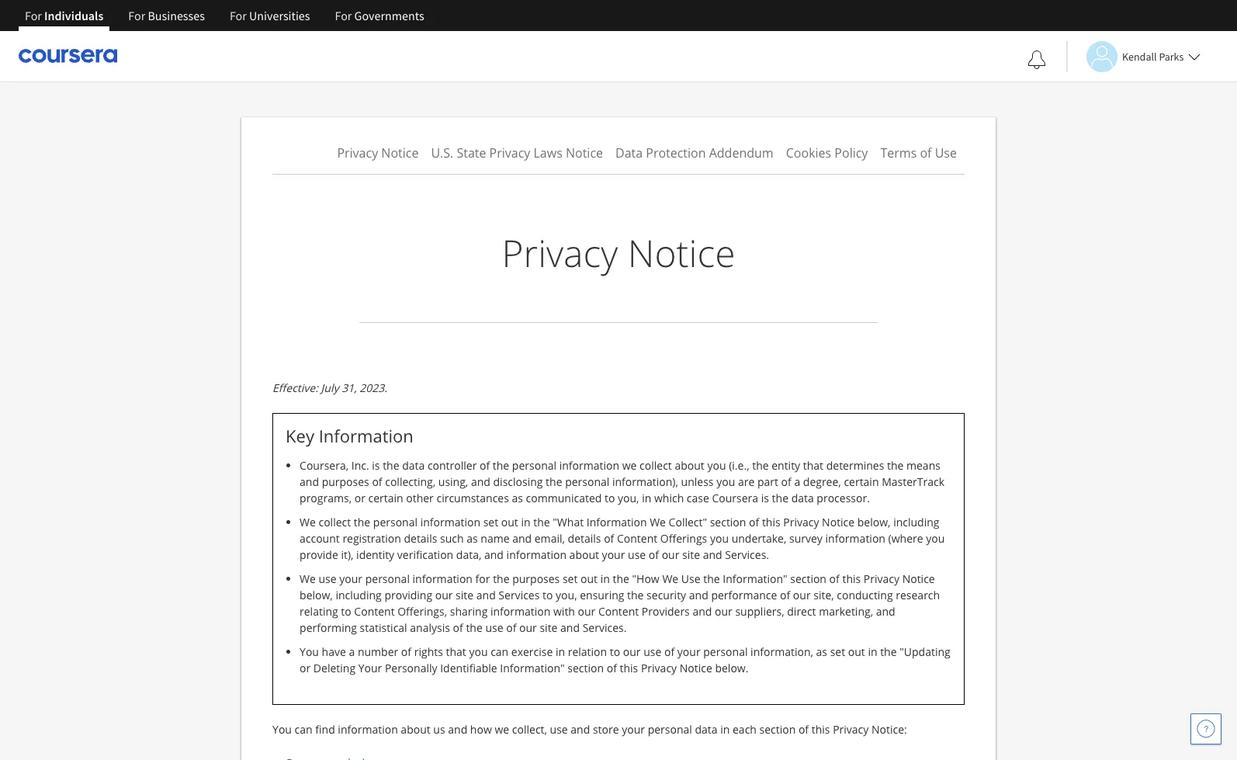 Task type: describe. For each thing, give the bounding box(es) containing it.
0 vertical spatial certain
[[844, 474, 879, 489]]

1 horizontal spatial is
[[761, 490, 769, 505]]

personal right store
[[648, 722, 692, 736]]

the up email, in the bottom left of the page
[[534, 514, 550, 529]]

personal up disclosing
[[512, 458, 557, 472]]

each
[[733, 722, 757, 736]]

direct
[[787, 604, 816, 618]]

2023.
[[360, 380, 387, 395]]

for for businesses
[[128, 8, 145, 23]]

providers
[[642, 604, 690, 618]]

and right the security
[[689, 587, 709, 602]]

collect inside coursera, inc. is the data controller of the personal information we collect about you (i.e., the entity that determines the means and purposes of collecting, using, and disclosing the personal information), unless you are part of a degree, certain mastertrack programs, or certain other circumstances as communicated to you, in which case coursera is the data processor.
[[640, 458, 672, 472]]

you inside 'you have a number of rights that you can exercise in relation to our use of your personal information, as set out in the "updating or deleting your personally identifiable information" section of this privacy notice below.'
[[469, 644, 488, 659]]

account
[[300, 531, 340, 545]]

mastertrack
[[882, 474, 945, 489]]

services
[[499, 587, 540, 602]]

site inside the we collect the personal information set out in the "what information we collect" section of this privacy notice below, including account registration details such as name and email, details of content offerings you undertake, survey information (where you provide it), identity verification data, and information about your use of our site and services.
[[682, 547, 700, 562]]

we inside coursera, inc. is the data controller of the personal information we collect about you (i.e., the entity that determines the means and purposes of collecting, using, and disclosing the personal information), unless you are part of a degree, certain mastertrack programs, or certain other circumstances as communicated to you, in which case coursera is the data processor.
[[622, 458, 637, 472]]

to right services
[[543, 587, 553, 602]]

of up site,
[[830, 571, 840, 586]]

degree,
[[803, 474, 841, 489]]

1 vertical spatial data
[[792, 490, 814, 505]]

personal inside 'you have a number of rights that you can exercise in relation to our use of your personal information, as set out in the "updating or deleting your personally identifiable information" section of this privacy notice below.'
[[704, 644, 748, 659]]

relating
[[300, 604, 338, 618]]

this inside we use your personal information for the purposes set out in the "how we use the information" section of this privacy notice below, including providing our site and services to you, ensuring the security and performance of our site, conducting research relating to content offerings, sharing information with our content providers and our suppliers, direct marketing, and performing statistical analysis of the use of our site and services.
[[843, 571, 861, 586]]

of up exercise
[[506, 620, 517, 635]]

purposes inside we use your personal information for the purposes set out in the "how we use the information" section of this privacy notice below, including providing our site and services to you, ensuring the security and performance of our site, conducting research relating to content offerings, sharing information with our content providers and our suppliers, direct marketing, and performing statistical analysis of the use of our site and services.
[[513, 571, 560, 586]]

effective: july 31, 2023.
[[273, 380, 387, 395]]

purposes inside coursera, inc. is the data controller of the personal information we collect about you (i.e., the entity that determines the means and purposes of collecting, using, and disclosing the personal information), unless you are part of a degree, certain mastertrack programs, or certain other circumstances as communicated to you, in which case coursera is the data processor.
[[322, 474, 369, 489]]

this left notice:
[[812, 722, 830, 736]]

for individuals
[[25, 8, 104, 23]]

rights
[[414, 644, 443, 659]]

and down 'with'
[[561, 620, 580, 635]]

kendall parks button
[[1067, 41, 1201, 72]]

it),
[[341, 547, 354, 562]]

(where
[[889, 531, 924, 545]]

collect"
[[669, 514, 707, 529]]

and down the conducting
[[876, 604, 896, 618]]

personal up communicated
[[565, 474, 610, 489]]

0 horizontal spatial site
[[456, 587, 474, 602]]

1 horizontal spatial site
[[540, 620, 558, 635]]

out inside 'you have a number of rights that you can exercise in relation to our use of your personal information, as set out in the "updating or deleting your personally identifiable information" section of this privacy notice below.'
[[848, 644, 865, 659]]

effective:
[[273, 380, 318, 395]]

kendall
[[1123, 49, 1157, 63]]

to up performing
[[341, 604, 351, 618]]

security
[[647, 587, 686, 602]]

of down sharing
[[453, 620, 463, 635]]

1 horizontal spatial privacy notice
[[502, 227, 736, 278]]

out inside we use your personal information for the purposes set out in the "how we use the information" section of this privacy notice below, including providing our site and services to you, ensuring the security and performance of our site, conducting research relating to content offerings, sharing information with our content providers and our suppliers, direct marketing, and performing statistical analysis of the use of our site and services.
[[581, 571, 598, 586]]

u.s. state privacy laws notice link
[[419, 144, 603, 161]]

you, inside coursera, inc. is the data controller of the personal information we collect about you (i.e., the entity that determines the means and purposes of collecting, using, and disclosing the personal information), unless you are part of a degree, certain mastertrack programs, or certain other circumstances as communicated to you, in which case coursera is the data processor.
[[618, 490, 639, 505]]

set inside 'you have a number of rights that you can exercise in relation to our use of your personal information, as set out in the "updating or deleting your personally identifiable information" section of this privacy notice below.'
[[830, 644, 846, 659]]

collect,
[[512, 722, 547, 736]]

information up such
[[421, 514, 481, 529]]

in left relation
[[556, 644, 565, 659]]

"updating
[[900, 644, 951, 659]]

the up disclosing
[[493, 458, 509, 472]]

state
[[457, 144, 486, 161]]

we collect the personal information set out in the "what information we collect" section of this privacy notice below, including account registration details such as name and email, details of content offerings you undertake, survey information (where you provide it), identity verification data, and information about your use of our site and services. list item
[[300, 514, 952, 563]]

privacy notice link
[[325, 144, 419, 161]]

policy
[[835, 144, 868, 161]]

of up 'undertake,'
[[749, 514, 759, 529]]

providing
[[385, 587, 432, 602]]

the up 'registration'
[[354, 514, 370, 529]]

0 horizontal spatial about
[[401, 722, 431, 736]]

store
[[593, 722, 619, 736]]

circumstances
[[437, 490, 509, 505]]

businesses
[[148, 8, 205, 23]]

this inside the we collect the personal information set out in the "what information we collect" section of this privacy notice below, including account registration details such as name and email, details of content offerings you undertake, survey information (where you provide it), identity verification data, and information about your use of our site and services.
[[762, 514, 781, 529]]

2 details from the left
[[568, 531, 601, 545]]

as inside coursera, inc. is the data controller of the personal information we collect about you (i.e., the entity that determines the means and purposes of collecting, using, and disclosing the personal information), unless you are part of a degree, certain mastertrack programs, or certain other circumstances as communicated to you, in which case coursera is the data processor.
[[512, 490, 523, 505]]

0 horizontal spatial data
[[402, 458, 425, 472]]

you left (i.e.,
[[708, 458, 726, 472]]

information down services
[[491, 604, 551, 618]]

content down ensuring
[[599, 604, 639, 618]]

we down which
[[650, 514, 666, 529]]

such
[[440, 531, 464, 545]]

and down coursera,
[[300, 474, 319, 489]]

notice inside the we collect the personal information set out in the "what information we collect" section of this privacy notice below, including account registration details such as name and email, details of content offerings you undertake, survey information (where you provide it), identity verification data, and information about your use of our site and services.
[[822, 514, 855, 529]]

information" inside 'you have a number of rights that you can exercise in relation to our use of your personal information, as set out in the "updating or deleting your personally identifiable information" section of this privacy notice below.'
[[500, 660, 565, 675]]

our down performance
[[715, 604, 733, 618]]

and right providers
[[693, 604, 712, 618]]

survey
[[790, 531, 823, 545]]

cookies policy link
[[774, 144, 868, 161]]

u.s.
[[431, 144, 454, 161]]

the down "how
[[627, 587, 644, 602]]

terms of use link
[[868, 144, 957, 161]]

personally
[[385, 660, 438, 675]]

disclosing
[[493, 474, 543, 489]]

site,
[[814, 587, 834, 602]]

with
[[554, 604, 575, 618]]

to inside coursera, inc. is the data controller of the personal information we collect about you (i.e., the entity that determines the means and purposes of collecting, using, and disclosing the personal information), unless you are part of a degree, certain mastertrack programs, or certain other circumstances as communicated to you, in which case coursera is the data processor.
[[605, 490, 615, 505]]

the up 'mastertrack'
[[887, 458, 904, 472]]

u.s. state privacy laws notice
[[431, 144, 603, 161]]

a inside 'you have a number of rights that you can exercise in relation to our use of your personal information, as set out in the "updating or deleting your personally identifiable information" section of this privacy notice below.'
[[349, 644, 355, 659]]

for for governments
[[335, 8, 352, 23]]

key information
[[286, 424, 414, 447]]

the up performance
[[704, 571, 720, 586]]

this inside 'you have a number of rights that you can exercise in relation to our use of your personal information, as set out in the "updating or deleting your personally identifiable information" section of this privacy notice below.'
[[620, 660, 638, 675]]

you right "(where"
[[926, 531, 945, 545]]

coursera,
[[300, 458, 349, 472]]

we up account on the bottom
[[300, 514, 316, 529]]

and down offerings on the bottom right
[[703, 547, 723, 562]]

privacy inside the we collect the personal information set out in the "what information we collect" section of this privacy notice below, including account registration details such as name and email, details of content offerings you undertake, survey information (where you provide it), identity verification data, and information about your use of our site and services.
[[784, 514, 819, 529]]

information down processor.
[[826, 531, 886, 545]]

your right store
[[622, 722, 645, 736]]

cookies
[[786, 144, 832, 161]]

that inside coursera, inc. is the data controller of the personal information we collect about you (i.e., the entity that determines the means and purposes of collecting, using, and disclosing the personal information), unless you are part of a degree, certain mastertrack programs, or certain other circumstances as communicated to you, in which case coursera is the data processor.
[[803, 458, 824, 472]]

offerings,
[[398, 604, 447, 618]]

universities
[[249, 8, 310, 23]]

other
[[406, 490, 434, 505]]

set inside we use your personal information for the purposes set out in the "how we use the information" section of this privacy notice below, including providing our site and services to you, ensuring the security and performance of our site, conducting research relating to content offerings, sharing information with our content providers and our suppliers, direct marketing, and performing statistical analysis of the use of our site and services.
[[563, 571, 578, 586]]

for universities
[[230, 8, 310, 23]]

notice inside 'you have a number of rights that you can exercise in relation to our use of your personal information, as set out in the "updating or deleting your personally identifiable information" section of this privacy notice below.'
[[680, 660, 713, 675]]

information right find
[[338, 722, 398, 736]]

individuals
[[44, 8, 104, 23]]

you have a number of rights that you can exercise in relation to our use of your personal information, as set out in the "updating or deleting your personally identifiable information" section of this privacy notice below.
[[300, 644, 951, 675]]

are
[[738, 474, 755, 489]]

or inside 'you have a number of rights that you can exercise in relation to our use of your personal information, as set out in the "updating or deleting your personally identifiable information" section of this privacy notice below.'
[[300, 660, 311, 675]]

use down provide
[[319, 571, 337, 586]]

the up collecting,
[[383, 458, 399, 472]]

key
[[286, 424, 314, 447]]

the down sharing
[[466, 620, 483, 635]]

of up "how
[[649, 547, 659, 562]]

and right name
[[513, 531, 532, 545]]

of right terms
[[920, 144, 932, 161]]

1 vertical spatial can
[[295, 722, 313, 736]]

the up "part"
[[752, 458, 769, 472]]

our up exercise
[[519, 620, 537, 635]]

for for universities
[[230, 8, 247, 23]]

use down sharing
[[486, 620, 503, 635]]

show notifications image
[[1028, 50, 1047, 69]]

addendum
[[709, 144, 774, 161]]

you up coursera
[[717, 474, 735, 489]]

the inside 'you have a number of rights that you can exercise in relation to our use of your personal information, as set out in the "updating or deleting your personally identifiable information" section of this privacy notice below.'
[[881, 644, 897, 659]]

find
[[315, 722, 335, 736]]

data,
[[456, 547, 482, 562]]

you right offerings on the bottom right
[[710, 531, 729, 545]]

july
[[321, 380, 339, 395]]

0 horizontal spatial we
[[495, 722, 509, 736]]

ensuring
[[580, 587, 625, 602]]

undertake,
[[732, 531, 787, 545]]

or inside coursera, inc. is the data controller of the personal information we collect about you (i.e., the entity that determines the means and purposes of collecting, using, and disclosing the personal information), unless you are part of a degree, certain mastertrack programs, or certain other circumstances as communicated to you, in which case coursera is the data processor.
[[355, 490, 366, 505]]

terms
[[881, 144, 917, 161]]

in inside the we collect the personal information set out in the "what information we collect" section of this privacy notice below, including account registration details such as name and email, details of content offerings you undertake, survey information (where you provide it), identity verification data, and information about your use of our site and services.
[[521, 514, 531, 529]]

about inside the we collect the personal information set out in the "what information we collect" section of this privacy notice below, including account registration details such as name and email, details of content offerings you undertake, survey information (where you provide it), identity verification data, and information about your use of our site and services.
[[570, 547, 599, 562]]

us
[[433, 722, 445, 736]]

content up statistical
[[354, 604, 395, 618]]

sharing
[[450, 604, 488, 618]]

our up offerings,
[[435, 587, 453, 602]]

identifiable
[[440, 660, 497, 675]]

1 details from the left
[[404, 531, 437, 545]]

of down providers
[[665, 644, 675, 659]]

31,
[[342, 380, 357, 395]]

the right "for"
[[493, 571, 510, 586]]

parks
[[1159, 49, 1184, 63]]



Task type: vqa. For each thing, say whether or not it's contained in the screenshot.
Resources "link"
no



Task type: locate. For each thing, give the bounding box(es) containing it.
use right terms
[[935, 144, 957, 161]]

use up "how
[[628, 547, 646, 562]]

this down we use your personal information for the purposes set out in the "how we use the information" section of this privacy notice below, including providing our site and services to you, ensuring the security and performance of our site, conducting research relating to content offerings, sharing information with our content providers and our suppliers, direct marketing, and performing statistical analysis of the use of our site and services. list item
[[620, 660, 638, 675]]

using,
[[438, 474, 468, 489]]

as
[[512, 490, 523, 505], [467, 531, 478, 545], [816, 644, 828, 659]]

inc.
[[351, 458, 369, 472]]

1 vertical spatial certain
[[368, 490, 403, 505]]

use inside we use your personal information for the purposes set out in the "how we use the information" section of this privacy notice below, including providing our site and services to you, ensuring the security and performance of our site, conducting research relating to content offerings, sharing information with our content providers and our suppliers, direct marketing, and performing statistical analysis of the use of our site and services.
[[682, 571, 701, 586]]

0 vertical spatial including
[[894, 514, 940, 529]]

1 horizontal spatial or
[[355, 490, 366, 505]]

data down degree,
[[792, 490, 814, 505]]

0 horizontal spatial details
[[404, 531, 437, 545]]

including inside we use your personal information for the purposes set out in the "how we use the information" section of this privacy notice below, including providing our site and services to you, ensuring the security and performance of our site, conducting research relating to content offerings, sharing information with our content providers and our suppliers, direct marketing, and performing statistical analysis of the use of our site and services.
[[336, 587, 382, 602]]

including up statistical
[[336, 587, 382, 602]]

use right collect, on the bottom
[[550, 722, 568, 736]]

0 horizontal spatial or
[[300, 660, 311, 675]]

1 horizontal spatial that
[[803, 458, 824, 472]]

0 vertical spatial set
[[483, 514, 499, 529]]

out up name
[[501, 514, 518, 529]]

that up degree,
[[803, 458, 824, 472]]

of
[[920, 144, 932, 161], [480, 458, 490, 472], [372, 474, 382, 489], [781, 474, 792, 489], [749, 514, 759, 529], [604, 531, 614, 545], [649, 547, 659, 562], [830, 571, 840, 586], [780, 587, 790, 602], [453, 620, 463, 635], [506, 620, 517, 635], [401, 644, 412, 659], [665, 644, 675, 659], [607, 660, 617, 675], [799, 722, 809, 736]]

of up personally
[[401, 644, 412, 659]]

your inside 'you have a number of rights that you can exercise in relation to our use of your personal information, as set out in the "updating or deleting your personally identifiable information" section of this privacy notice below.'
[[678, 644, 701, 659]]

purposes up services
[[513, 571, 560, 586]]

that up identifiable
[[446, 644, 466, 659]]

1 horizontal spatial information"
[[723, 571, 788, 586]]

collect inside the we collect the personal information set out in the "what information we collect" section of this privacy notice below, including account registration details such as name and email, details of content offerings you undertake, survey information (where you provide it), identity verification data, and information about your use of our site and services.
[[319, 514, 351, 529]]

0 vertical spatial that
[[803, 458, 824, 472]]

1 horizontal spatial use
[[935, 144, 957, 161]]

your inside we use your personal information for the purposes set out in the "how we use the information" section of this privacy notice below, including providing our site and services to you, ensuring the security and performance of our site, conducting research relating to content offerings, sharing information with our content providers and our suppliers, direct marketing, and performing statistical analysis of the use of our site and services.
[[339, 571, 363, 586]]

for businesses
[[128, 8, 205, 23]]

information,
[[751, 644, 814, 659]]

in down marketing,
[[868, 644, 878, 659]]

information up inc.
[[319, 424, 414, 447]]

means
[[907, 458, 941, 472]]

out
[[501, 514, 518, 529], [581, 571, 598, 586], [848, 644, 865, 659]]

1 vertical spatial purposes
[[513, 571, 560, 586]]

content inside the we collect the personal information set out in the "what information we collect" section of this privacy notice below, including account registration details such as name and email, details of content offerings you undertake, survey information (where you provide it), identity verification data, and information about your use of our site and services.
[[617, 531, 658, 545]]

1 horizontal spatial you,
[[618, 490, 639, 505]]

terms of use
[[881, 144, 957, 161]]

1 vertical spatial collect
[[319, 514, 351, 529]]

our up the direct at the right of page
[[793, 587, 811, 602]]

data
[[402, 458, 425, 472], [792, 490, 814, 505], [695, 722, 718, 736]]

3 for from the left
[[230, 8, 247, 23]]

use inside 'you have a number of rights that you can exercise in relation to our use of your personal information, as set out in the "updating or deleting your personally identifiable information" section of this privacy notice below.'
[[644, 644, 662, 659]]

below, up "(where"
[[858, 514, 891, 529]]

the left "how
[[613, 571, 629, 586]]

0 vertical spatial you
[[300, 644, 319, 659]]

the down "part"
[[772, 490, 789, 505]]

and up circumstances on the bottom left
[[471, 474, 491, 489]]

list containing coursera, inc. is the data controller of the personal information we collect about you (i.e., the entity that determines the means and purposes of collecting, using, and disclosing the personal information), unless you are part of a degree, certain mastertrack programs, or certain other circumstances as communicated to you, in which case coursera is the data processor.
[[292, 457, 952, 676]]

information inside the we collect the personal information set out in the "what information we collect" section of this privacy notice below, including account registration details such as name and email, details of content offerings you undertake, survey information (where you provide it), identity verification data, and information about your use of our site and services.
[[587, 514, 647, 529]]

1 horizontal spatial below,
[[858, 514, 891, 529]]

coursera, inc. is the data controller of the personal information we collect about you (i.e., the entity that determines the means and purposes of collecting, using, and disclosing the personal information), unless you are part of a degree, certain mastertrack programs, or certain other circumstances as communicated to you, in which case coursera is the data processor.
[[300, 458, 945, 505]]

list
[[292, 457, 952, 676]]

can left find
[[295, 722, 313, 736]]

0 vertical spatial or
[[355, 490, 366, 505]]

exercise
[[511, 644, 553, 659]]

offerings
[[661, 531, 707, 545]]

certain down determines
[[844, 474, 879, 489]]

that inside 'you have a number of rights that you can exercise in relation to our use of your personal information, as set out in the "updating or deleting your personally identifiable information" section of this privacy notice below.'
[[446, 644, 466, 659]]

0 vertical spatial site
[[682, 547, 700, 562]]

determines
[[827, 458, 885, 472]]

1 vertical spatial set
[[563, 571, 578, 586]]

laws
[[534, 144, 563, 161]]

is down "part"
[[761, 490, 769, 505]]

0 vertical spatial out
[[501, 514, 518, 529]]

0 horizontal spatial as
[[467, 531, 478, 545]]

personal
[[512, 458, 557, 472], [565, 474, 610, 489], [373, 514, 418, 529], [365, 571, 410, 586], [704, 644, 748, 659], [648, 722, 692, 736]]

privacy inside we use your personal information for the purposes set out in the "how we use the information" section of this privacy notice below, including providing our site and services to you, ensuring the security and performance of our site, conducting research relating to content offerings, sharing information with our content providers and our suppliers, direct marketing, and performing statistical analysis of the use of our site and services.
[[864, 571, 900, 586]]

content up "how
[[617, 531, 658, 545]]

2 for from the left
[[128, 8, 145, 23]]

out inside the we collect the personal information set out in the "what information we collect" section of this privacy notice below, including account registration details such as name and email, details of content offerings you undertake, survey information (where you provide it), identity verification data, and information about your use of our site and services.
[[501, 514, 518, 529]]

our
[[662, 547, 680, 562], [435, 587, 453, 602], [793, 587, 811, 602], [578, 604, 596, 618], [715, 604, 733, 618], [519, 620, 537, 635], [623, 644, 641, 659]]

help center image
[[1197, 720, 1216, 738]]

0 vertical spatial services.
[[725, 547, 769, 562]]

you for you can find information about us and how we collect, use and store your personal data in each section of this privacy notice:
[[273, 722, 292, 736]]

0 horizontal spatial certain
[[368, 490, 403, 505]]

controller
[[428, 458, 477, 472]]

1 for from the left
[[25, 8, 42, 23]]

below, inside the we collect the personal information set out in the "what information we collect" section of this privacy notice below, including account registration details such as name and email, details of content offerings you undertake, survey information (where you provide it), identity verification data, and information about your use of our site and services.
[[858, 514, 891, 529]]

our inside 'you have a number of rights that you can exercise in relation to our use of your personal information, as set out in the "updating or deleting your personally identifiable information" section of this privacy notice below.'
[[623, 644, 641, 659]]

this up 'undertake,'
[[762, 514, 781, 529]]

collecting,
[[385, 474, 436, 489]]

email,
[[535, 531, 565, 545]]

0 horizontal spatial privacy notice
[[337, 144, 419, 161]]

set inside the we collect the personal information set out in the "what information we collect" section of this privacy notice below, including account registration details such as name and email, details of content offerings you undertake, survey information (where you provide it), identity verification data, and information about your use of our site and services.
[[483, 514, 499, 529]]

you inside 'you have a number of rights that you can exercise in relation to our use of your personal information, as set out in the "updating or deleting your personally identifiable information" section of this privacy notice below.'
[[300, 644, 319, 659]]

purposes down inc.
[[322, 474, 369, 489]]

information" inside we use your personal information for the purposes set out in the "how we use the information" section of this privacy notice below, including providing our site and services to you, ensuring the security and performance of our site, conducting research relating to content offerings, sharing information with our content providers and our suppliers, direct marketing, and performing statistical analysis of the use of our site and services.
[[723, 571, 788, 586]]

to down information),
[[605, 490, 615, 505]]

our inside the we collect the personal information set out in the "what information we collect" section of this privacy notice below, including account registration details such as name and email, details of content offerings you undertake, survey information (where you provide it), identity verification data, and information about your use of our site and services.
[[662, 547, 680, 562]]

0 horizontal spatial is
[[372, 458, 380, 472]]

entity
[[772, 458, 801, 472]]

we down provide
[[300, 571, 316, 586]]

1 vertical spatial out
[[581, 571, 598, 586]]

1 vertical spatial below,
[[300, 587, 333, 602]]

section inside we use your personal information for the purposes set out in the "how we use the information" section of this privacy notice below, including providing our site and services to you, ensuring the security and performance of our site, conducting research relating to content offerings, sharing information with our content providers and our suppliers, direct marketing, and performing statistical analysis of the use of our site and services.
[[790, 571, 827, 586]]

0 vertical spatial data
[[402, 458, 425, 472]]

as down disclosing
[[512, 490, 523, 505]]

personal inside we use your personal information for the purposes set out in the "how we use the information" section of this privacy notice below, including providing our site and services to you, ensuring the security and performance of our site, conducting research relating to content offerings, sharing information with our content providers and our suppliers, direct marketing, and performing statistical analysis of the use of our site and services.
[[365, 571, 410, 586]]

0 horizontal spatial can
[[295, 722, 313, 736]]

registration
[[343, 531, 401, 545]]

and down "for"
[[476, 587, 496, 602]]

the up communicated
[[546, 474, 562, 489]]

data protection addendum link
[[603, 144, 774, 161]]

of up the direct at the right of page
[[780, 587, 790, 602]]

section right "each"
[[760, 722, 796, 736]]

1 vertical spatial including
[[336, 587, 382, 602]]

provide
[[300, 547, 338, 562]]

below, inside we use your personal information for the purposes set out in the "how we use the information" section of this privacy notice below, including providing our site and services to you, ensuring the security and performance of our site, conducting research relating to content offerings, sharing information with our content providers and our suppliers, direct marketing, and performing statistical analysis of the use of our site and services.
[[300, 587, 333, 602]]

information
[[559, 458, 620, 472], [421, 514, 481, 529], [826, 531, 886, 545], [507, 547, 567, 562], [413, 571, 473, 586], [491, 604, 551, 618], [338, 722, 398, 736]]

for for individuals
[[25, 8, 42, 23]]

collect
[[640, 458, 672, 472], [319, 514, 351, 529]]

we collect the personal information set out in the "what information we collect" section of this privacy notice below, including account registration details such as name and email, details of content offerings you undertake, survey information (where you provide it), identity verification data, and information about your use of our site and services.
[[300, 514, 945, 562]]

and right us
[[448, 722, 468, 736]]

for left universities
[[230, 8, 247, 23]]

services.
[[725, 547, 769, 562], [583, 620, 627, 635]]

can inside 'you have a number of rights that you can exercise in relation to our use of your personal information, as set out in the "updating or deleting your personally identifiable information" section of this privacy notice below.'
[[491, 644, 509, 659]]

certain down collecting,
[[368, 490, 403, 505]]

of down relation
[[607, 660, 617, 675]]

1 vertical spatial we
[[495, 722, 509, 736]]

0 vertical spatial purposes
[[322, 474, 369, 489]]

1 horizontal spatial certain
[[844, 474, 879, 489]]

1 vertical spatial as
[[467, 531, 478, 545]]

a
[[794, 474, 801, 489], [349, 644, 355, 659]]

and left store
[[571, 722, 590, 736]]

coursera
[[712, 490, 759, 505]]

0 horizontal spatial information
[[319, 424, 414, 447]]

out up ensuring
[[581, 571, 598, 586]]

and down name
[[484, 547, 504, 562]]

2 vertical spatial about
[[401, 722, 431, 736]]

0 vertical spatial collect
[[640, 458, 672, 472]]

can
[[491, 644, 509, 659], [295, 722, 313, 736]]

1 horizontal spatial you
[[300, 644, 319, 659]]

personal up the "providing"
[[365, 571, 410, 586]]

below, up relating
[[300, 587, 333, 602]]

1 vertical spatial information
[[587, 514, 647, 529]]

services. down 'undertake,'
[[725, 547, 769, 562]]

1 vertical spatial services.
[[583, 620, 627, 635]]

1 vertical spatial you,
[[556, 587, 577, 602]]

about up unless
[[675, 458, 705, 472]]

unless
[[681, 474, 714, 489]]

0 vertical spatial as
[[512, 490, 523, 505]]

0 vertical spatial you,
[[618, 490, 639, 505]]

1 horizontal spatial can
[[491, 644, 509, 659]]

as right information,
[[816, 644, 828, 659]]

information inside coursera, inc. is the data controller of the personal information we collect about you (i.e., the entity that determines the means and purposes of collecting, using, and disclosing the personal information), unless you are part of a degree, certain mastertrack programs, or certain other circumstances as communicated to you, in which case coursera is the data processor.
[[559, 458, 620, 472]]

part
[[758, 474, 779, 489]]

information),
[[613, 474, 678, 489]]

you can find information about us and how we collect, use and store your personal data in each section of this privacy notice:
[[273, 722, 907, 736]]

section inside 'you have a number of rights that you can exercise in relation to our use of your personal information, as set out in the "updating or deleting your personally identifiable information" section of this privacy notice below.'
[[568, 660, 604, 675]]

performing
[[300, 620, 357, 635]]

coursera, inc. is the data controller of the personal information we collect about you (i.e., the entity that determines the means and purposes of collecting, using, and disclosing the personal information), unless you are part of a degree, certain mastertrack programs, or certain other circumstances as communicated to you, in which case coursera is the data processor. list item
[[300, 457, 952, 506]]

case
[[687, 490, 709, 505]]

2 horizontal spatial about
[[675, 458, 705, 472]]

1 vertical spatial about
[[570, 547, 599, 562]]

cookies policy
[[786, 144, 868, 161]]

0 horizontal spatial set
[[483, 514, 499, 529]]

set up name
[[483, 514, 499, 529]]

services. inside the we collect the personal information set out in the "what information we collect" section of this privacy notice below, including account registration details such as name and email, details of content offerings you undertake, survey information (where you provide it), identity verification data, and information about your use of our site and services.
[[725, 547, 769, 562]]

performance
[[711, 587, 777, 602]]

0 horizontal spatial below,
[[300, 587, 333, 602]]

1 vertical spatial site
[[456, 587, 474, 602]]

2 vertical spatial as
[[816, 644, 828, 659]]

notice inside we use your personal information for the purposes set out in the "how we use the information" section of this privacy notice below, including providing our site and services to you, ensuring the security and performance of our site, conducting research relating to content offerings, sharing information with our content providers and our suppliers, direct marketing, and performing statistical analysis of the use of our site and services.
[[903, 571, 935, 586]]

2 vertical spatial set
[[830, 644, 846, 659]]

0 horizontal spatial out
[[501, 514, 518, 529]]

you, down information),
[[618, 490, 639, 505]]

in down information),
[[642, 490, 652, 505]]

research
[[896, 587, 940, 602]]

analysis
[[410, 620, 450, 635]]

collect up information),
[[640, 458, 672, 472]]

you left find
[[273, 722, 292, 736]]

of right controller
[[480, 458, 490, 472]]

our down ensuring
[[578, 604, 596, 618]]

privacy
[[337, 144, 378, 161], [490, 144, 531, 161], [502, 227, 618, 278], [784, 514, 819, 529], [864, 571, 900, 586], [641, 660, 677, 675], [833, 722, 869, 736]]

personal inside the we collect the personal information set out in the "what information we collect" section of this privacy notice below, including account registration details such as name and email, details of content offerings you undertake, survey information (where you provide it), identity verification data, and information about your use of our site and services.
[[373, 514, 418, 529]]

2 horizontal spatial set
[[830, 644, 846, 659]]

your inside the we collect the personal information set out in the "what information we collect" section of this privacy notice below, including account registration details such as name and email, details of content offerings you undertake, survey information (where you provide it), identity verification data, and information about your use of our site and services.
[[602, 547, 625, 562]]

details down "what at the bottom of page
[[568, 531, 601, 545]]

we up the security
[[663, 571, 679, 586]]

content
[[617, 531, 658, 545], [354, 604, 395, 618], [599, 604, 639, 618]]

privacy notice
[[337, 144, 419, 161], [502, 227, 736, 278]]

coursera image
[[19, 44, 117, 69]]

0 vertical spatial information
[[319, 424, 414, 447]]

1 vertical spatial you
[[273, 722, 292, 736]]

0 horizontal spatial including
[[336, 587, 382, 602]]

section inside the we collect the personal information set out in the "what information we collect" section of this privacy notice below, including account registration details such as name and email, details of content offerings you undertake, survey information (where you provide it), identity verification data, and information about your use of our site and services.
[[710, 514, 746, 529]]

1 vertical spatial or
[[300, 660, 311, 675]]

1 horizontal spatial services.
[[725, 547, 769, 562]]

kendall parks
[[1123, 49, 1184, 63]]

we
[[622, 458, 637, 472], [495, 722, 509, 736]]

you
[[300, 644, 319, 659], [273, 722, 292, 736]]

banner navigation
[[12, 0, 437, 31]]

your up ensuring
[[602, 547, 625, 562]]

1 horizontal spatial collect
[[640, 458, 672, 472]]

2 horizontal spatial as
[[816, 644, 828, 659]]

0 vertical spatial privacy notice
[[337, 144, 419, 161]]

about
[[675, 458, 705, 472], [570, 547, 599, 562], [401, 722, 431, 736]]

data left "each"
[[695, 722, 718, 736]]

privacy inside 'you have a number of rights that you can exercise in relation to our use of your personal information, as set out in the "updating or deleting your personally identifiable information" section of this privacy notice below.'
[[641, 660, 677, 675]]

of up ensuring
[[604, 531, 614, 545]]

of right "each"
[[799, 722, 809, 736]]

can left exercise
[[491, 644, 509, 659]]

about down "what at the bottom of page
[[570, 547, 599, 562]]

site down 'with'
[[540, 620, 558, 635]]

0 vertical spatial use
[[935, 144, 957, 161]]

1 horizontal spatial details
[[568, 531, 601, 545]]

of left collecting,
[[372, 474, 382, 489]]

1 horizontal spatial about
[[570, 547, 599, 562]]

you, inside we use your personal information for the purposes set out in the "how we use the information" section of this privacy notice below, including providing our site and services to you, ensuring the security and performance of our site, conducting research relating to content offerings, sharing information with our content providers and our suppliers, direct marketing, and performing statistical analysis of the use of our site and services.
[[556, 587, 577, 602]]

your
[[358, 660, 382, 675]]

0 horizontal spatial you
[[273, 722, 292, 736]]

name
[[481, 531, 510, 545]]

information down verification
[[413, 571, 473, 586]]

to inside 'you have a number of rights that you can exercise in relation to our use of your personal information, as set out in the "updating or deleting your personally identifiable information" section of this privacy notice below.'
[[610, 644, 620, 659]]

of down entity
[[781, 474, 792, 489]]

0 horizontal spatial purposes
[[322, 474, 369, 489]]

for left governments
[[335, 8, 352, 23]]

that
[[803, 458, 824, 472], [446, 644, 466, 659]]

identity
[[356, 547, 395, 562]]

1 horizontal spatial set
[[563, 571, 578, 586]]

for
[[476, 571, 490, 586]]

our down offerings on the bottom right
[[662, 547, 680, 562]]

processor.
[[817, 490, 870, 505]]

list item
[[287, 754, 965, 760]]

1 horizontal spatial purposes
[[513, 571, 560, 586]]

data
[[616, 144, 643, 161]]

in inside coursera, inc. is the data controller of the personal information we collect about you (i.e., the entity that determines the means and purposes of collecting, using, and disclosing the personal information), unless you are part of a degree, certain mastertrack programs, or certain other circumstances as communicated to you, in which case coursera is the data processor.
[[642, 490, 652, 505]]

as inside 'you have a number of rights that you can exercise in relation to our use of your personal information, as set out in the "updating or deleting your personally identifiable information" section of this privacy notice below.'
[[816, 644, 828, 659]]

1 vertical spatial information"
[[500, 660, 565, 675]]

2 vertical spatial out
[[848, 644, 865, 659]]

information" down exercise
[[500, 660, 565, 675]]

0 vertical spatial we
[[622, 458, 637, 472]]

services. inside we use your personal information for the purposes set out in the "how we use the information" section of this privacy notice below, including providing our site and services to you, ensuring the security and performance of our site, conducting research relating to content offerings, sharing information with our content providers and our suppliers, direct marketing, and performing statistical analysis of the use of our site and services.
[[583, 620, 627, 635]]

statistical
[[360, 620, 407, 635]]

1 vertical spatial that
[[446, 644, 466, 659]]

a inside coursera, inc. is the data controller of the personal information we collect about you (i.e., the entity that determines the means and purposes of collecting, using, and disclosing the personal information), unless you are part of a degree, certain mastertrack programs, or certain other circumstances as communicated to you, in which case coursera is the data processor.
[[794, 474, 801, 489]]

and
[[300, 474, 319, 489], [471, 474, 491, 489], [513, 531, 532, 545], [484, 547, 504, 562], [703, 547, 723, 562], [476, 587, 496, 602], [689, 587, 709, 602], [693, 604, 712, 618], [876, 604, 896, 618], [561, 620, 580, 635], [448, 722, 468, 736], [571, 722, 590, 736]]

2 vertical spatial site
[[540, 620, 558, 635]]

1 vertical spatial privacy notice
[[502, 227, 736, 278]]

0 vertical spatial about
[[675, 458, 705, 472]]

for left individuals
[[25, 8, 42, 23]]

communicated
[[526, 490, 602, 505]]

collect up account on the bottom
[[319, 514, 351, 529]]

for governments
[[335, 8, 424, 23]]

purposes
[[322, 474, 369, 489], [513, 571, 560, 586]]

0 horizontal spatial you,
[[556, 587, 577, 602]]

set
[[483, 514, 499, 529], [563, 571, 578, 586], [830, 644, 846, 659]]

suppliers,
[[736, 604, 785, 618]]

0 vertical spatial is
[[372, 458, 380, 472]]

1 horizontal spatial out
[[581, 571, 598, 586]]

to right relation
[[610, 644, 620, 659]]

site up sharing
[[456, 587, 474, 602]]

0 horizontal spatial that
[[446, 644, 466, 659]]

2 horizontal spatial out
[[848, 644, 865, 659]]

0 horizontal spatial collect
[[319, 514, 351, 529]]

you have a number of rights that you can exercise in relation to our use of your personal information, as set out in the "updating or deleting your personally identifiable information" section of this privacy notice below. list item
[[300, 643, 952, 676]]

you for you have a number of rights that you can exercise in relation to our use of your personal information, as set out in the "updating or deleting your personally identifiable information" section of this privacy notice below.
[[300, 644, 319, 659]]

2 horizontal spatial data
[[792, 490, 814, 505]]

in down disclosing
[[521, 514, 531, 529]]

programs,
[[300, 490, 352, 505]]

in left "each"
[[721, 722, 730, 736]]

use inside the we collect the personal information set out in the "what information we collect" section of this privacy notice below, including account registration details such as name and email, details of content offerings you undertake, survey information (where you provide it), identity verification data, and information about your use of our site and services.
[[628, 547, 646, 562]]

including up "(where"
[[894, 514, 940, 529]]

data protection addendum
[[616, 144, 774, 161]]

marketing,
[[819, 604, 873, 618]]

1 horizontal spatial we
[[622, 458, 637, 472]]

the left "updating
[[881, 644, 897, 659]]

in inside we use your personal information for the purposes set out in the "how we use the information" section of this privacy notice below, including providing our site and services to you, ensuring the security and performance of our site, conducting research relating to content offerings, sharing information with our content providers and our suppliers, direct marketing, and performing statistical analysis of the use of our site and services.
[[601, 571, 610, 586]]

0 horizontal spatial a
[[349, 644, 355, 659]]

which
[[654, 490, 684, 505]]

0 horizontal spatial services.
[[583, 620, 627, 635]]

0 vertical spatial a
[[794, 474, 801, 489]]

1 horizontal spatial including
[[894, 514, 940, 529]]

(i.e.,
[[729, 458, 750, 472]]

about inside coursera, inc. is the data controller of the personal information we collect about you (i.e., the entity that determines the means and purposes of collecting, using, and disclosing the personal information), unless you are part of a degree, certain mastertrack programs, or certain other circumstances as communicated to you, in which case coursera is the data processor.
[[675, 458, 705, 472]]

section
[[710, 514, 746, 529], [790, 571, 827, 586], [568, 660, 604, 675], [760, 722, 796, 736]]

as inside the we collect the personal information set out in the "what information we collect" section of this privacy notice below, including account registration details such as name and email, details of content offerings you undertake, survey information (where you provide it), identity verification data, and information about your use of our site and services.
[[467, 531, 478, 545]]

we use your personal information for the purposes set out in the "how we use the information" section of this privacy notice below, including providing our site and services to you, ensuring the security and performance of our site, conducting research relating to content offerings, sharing information with our content providers and our suppliers, direct marketing, and performing statistical analysis of the use of our site and services. list item
[[300, 570, 952, 636]]

below.
[[715, 660, 749, 675]]

number
[[358, 644, 398, 659]]

verification
[[397, 547, 454, 562]]

we use your personal information for the purposes set out in the "how we use the information" section of this privacy notice below, including providing our site and services to you, ensuring the security and performance of our site, conducting research relating to content offerings, sharing information with our content providers and our suppliers, direct marketing, and performing statistical analysis of the use of our site and services.
[[300, 571, 940, 635]]

relation
[[568, 644, 607, 659]]

a right have
[[349, 644, 355, 659]]

our right relation
[[623, 644, 641, 659]]

1 vertical spatial is
[[761, 490, 769, 505]]

1 horizontal spatial as
[[512, 490, 523, 505]]

including inside the we collect the personal information set out in the "what information we collect" section of this privacy notice below, including account registration details such as name and email, details of content offerings you undertake, survey information (where you provide it), identity verification data, and information about your use of our site and services.
[[894, 514, 940, 529]]

1 vertical spatial a
[[349, 644, 355, 659]]

information" up performance
[[723, 571, 788, 586]]

4 for from the left
[[335, 8, 352, 23]]

information down email, in the bottom left of the page
[[507, 547, 567, 562]]

"how
[[632, 571, 660, 586]]

information"
[[723, 571, 788, 586], [500, 660, 565, 675]]

0 vertical spatial below,
[[858, 514, 891, 529]]

"what
[[553, 514, 584, 529]]

1 horizontal spatial data
[[695, 722, 718, 736]]

we right how
[[495, 722, 509, 736]]



